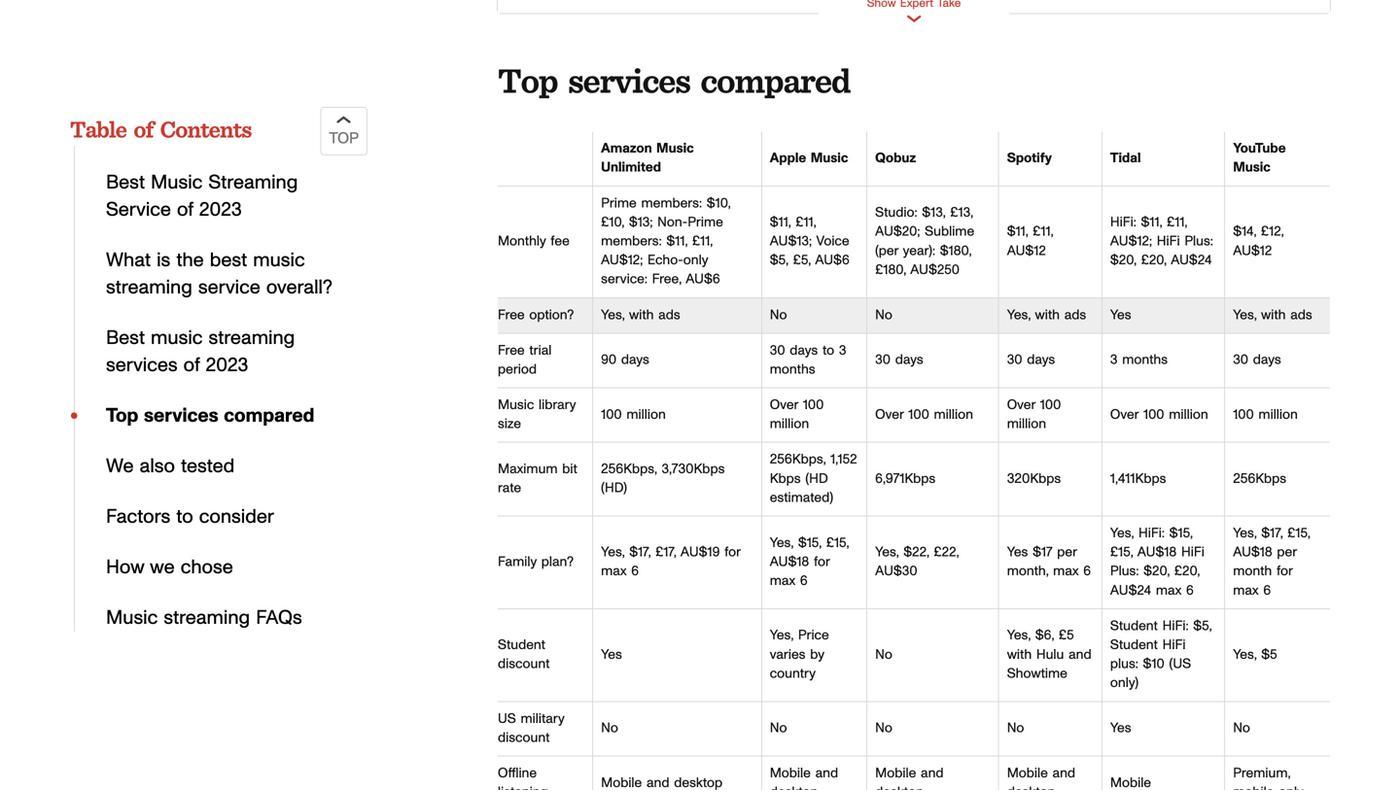 Task type: describe. For each thing, give the bounding box(es) containing it.
year):
[[903, 244, 936, 258]]

max inside yes, $17, £17, au$19 for max 6
[[601, 565, 627, 579]]

$17
[[1033, 546, 1053, 560]]

listening
[[498, 787, 548, 791]]

apple
[[770, 152, 807, 165]]

we also tested
[[106, 457, 235, 477]]

£180,
[[876, 264, 907, 277]]

factors to consider link
[[106, 508, 274, 527]]

best music streaming service of 2023 link
[[106, 173, 298, 220]]

amazon
[[601, 142, 652, 156]]

yes, down service:
[[601, 309, 625, 322]]

320kbps
[[1007, 473, 1061, 486]]

au$24 inside yes, hifi: $15, £15, au$18 hifi plus: $20, £20, au$24  max 6
[[1111, 584, 1152, 598]]

factors
[[106, 508, 170, 527]]

best for best music streaming service of 2023
[[106, 173, 145, 193]]

$10,
[[707, 197, 731, 210]]

100 up 320kbps
[[1041, 399, 1062, 413]]

$22,
[[904, 546, 930, 560]]

free,
[[652, 273, 682, 287]]

(us
[[1170, 658, 1192, 672]]

£5,
[[793, 254, 811, 268]]

yes, inside yes, $17, £17, au$19 for max 6
[[601, 546, 625, 560]]

£22,
[[934, 546, 960, 560]]

studio:
[[876, 206, 918, 220]]

$15, inside "yes, $15, £15, au$18 for max 6"
[[798, 537, 822, 550]]

hifi: for student
[[1163, 620, 1189, 634]]

2 ads from the left
[[1065, 309, 1087, 322]]

yes up 3 months
[[1111, 309, 1132, 322]]

how we chose
[[106, 558, 233, 578]]

over up the 6,971kbps
[[876, 408, 904, 422]]

1 vertical spatial members:
[[601, 235, 662, 249]]

us military discount
[[498, 713, 565, 745]]

for for au$19
[[725, 546, 741, 560]]

months inside the 30 days to 3 months
[[770, 363, 816, 377]]

hulu
[[1037, 649, 1065, 662]]

0 horizontal spatial compared
[[224, 407, 315, 426]]

yes, left the $5
[[1234, 649, 1257, 662]]

student for student hifi: $5, student hifi plus: $10 (us only)
[[1111, 620, 1158, 634]]

student hifi: $5, student hifi plus: $10 (us only)
[[1111, 620, 1213, 691]]

$14,
[[1234, 225, 1257, 239]]

over 100 million up the 6,971kbps
[[876, 408, 974, 422]]

studio: $13, £13, au$20; sublime (per year): $180, £180, au$250
[[876, 206, 975, 277]]

factors to consider
[[106, 508, 274, 527]]

2 vertical spatial services
[[144, 407, 219, 426]]

free for free option?
[[498, 309, 525, 322]]

the
[[176, 251, 204, 270]]

music down 'how'
[[106, 609, 158, 628]]

military
[[521, 713, 565, 726]]

90 days
[[601, 354, 650, 367]]

what is the best music streaming service overall? link
[[106, 251, 333, 298]]

£20, inside yes, hifi: $15, £15, au$18 hifi plus: $20, £20, au$24  max 6
[[1175, 565, 1201, 579]]

£11, inside $11, £11, au$12
[[1033, 225, 1054, 239]]

tidal
[[1111, 152, 1142, 165]]

1 vertical spatial top
[[329, 131, 359, 147]]

£17,
[[656, 546, 677, 560]]

1,152
[[831, 454, 857, 467]]

$11, inside hifi: $11, £11, au$12; hifi plus: $20, £20, au$24
[[1142, 216, 1163, 229]]

1 ads from the left
[[659, 309, 681, 322]]

plus: inside yes, hifi: $15, £15, au$18 hifi plus: $20, £20, au$24  max 6
[[1111, 565, 1139, 579]]

consider
[[199, 508, 274, 527]]

au$12 for $11,
[[1007, 244, 1046, 258]]

with down service:
[[629, 309, 654, 322]]

voice
[[817, 235, 850, 249]]

yes $17 per month, max 6
[[1007, 546, 1092, 579]]

1 discount from the top
[[498, 658, 550, 672]]

student for student discount
[[498, 639, 546, 653]]

$15, inside yes, hifi: $15, £15, au$18 hifi plus: $20, £20, au$24  max 6
[[1170, 527, 1194, 541]]

family plan?
[[498, 556, 574, 569]]

library
[[539, 399, 576, 413]]

contents
[[160, 115, 251, 143]]

music inside "music library size"
[[498, 399, 534, 413]]

6,971kbps
[[876, 473, 936, 486]]

max inside "yes, $15, £15, au$18 for max 6"
[[770, 575, 796, 589]]

rate
[[498, 482, 522, 496]]

£13,
[[951, 206, 974, 220]]

over 100 million down 3 months
[[1111, 408, 1209, 422]]

varies
[[770, 649, 806, 662]]

30 days to 3 months
[[770, 344, 847, 377]]

yes, $15, £15, au$18 for max 6
[[770, 537, 850, 589]]

au$24 inside hifi: $11, £11, au$12; hifi plus: $20, £20, au$24
[[1171, 254, 1213, 268]]

yes, $17, £17, au$19 for max 6
[[601, 546, 741, 579]]

table of contents
[[70, 115, 251, 143]]

1 horizontal spatial 3
[[1111, 354, 1118, 367]]

youtube music
[[1234, 142, 1287, 175]]

3 months
[[1111, 354, 1168, 367]]

$14, £12, au$12
[[1234, 225, 1285, 258]]

yes, inside "yes, $15, £15, au$18 for max 6"
[[770, 537, 794, 550]]

$6,
[[1036, 630, 1055, 643]]

estimated)
[[770, 492, 834, 505]]

what
[[106, 251, 151, 270]]

is
[[157, 251, 171, 270]]

hifi for $5,
[[1163, 639, 1186, 653]]

100 up the 6,971kbps
[[909, 408, 930, 422]]

free for free trial period
[[498, 344, 525, 358]]

price
[[798, 630, 829, 643]]

100 down the 30 days to 3 months in the top of the page
[[803, 399, 824, 413]]

$13;
[[629, 216, 653, 229]]

music for apple
[[811, 152, 849, 165]]

2 horizontal spatial top
[[498, 59, 558, 101]]

hifi inside yes, hifi: $15, £15, au$18 hifi plus: $20, £20, au$24  max 6
[[1182, 546, 1205, 560]]

yes right 'student discount'
[[601, 649, 622, 662]]

also
[[140, 457, 175, 477]]

1 yes, with ads from the left
[[601, 309, 681, 322]]

music for youtube
[[1234, 161, 1271, 175]]

$17, for £17,
[[630, 546, 651, 560]]

2023 for streaming
[[199, 200, 242, 220]]

90
[[601, 354, 617, 367]]

best music streaming services of 2023 link
[[106, 329, 295, 375]]

0 vertical spatial members:
[[642, 197, 702, 210]]

1 vertical spatial prime
[[688, 216, 724, 229]]

music inside best music streaming services of 2023
[[151, 329, 203, 348]]

music for best
[[151, 173, 203, 193]]

6 inside "yes, $15, £15, au$18 for max 6"
[[800, 575, 808, 589]]

yes, down $11, £11, au$12
[[1007, 309, 1031, 322]]

1 horizontal spatial months
[[1123, 354, 1168, 367]]

spotify
[[1007, 152, 1052, 165]]

au$6 inside prime members: $10, £10, $13; non-prime members: $11, £11, au$12; echo-only service: free, au$6
[[686, 273, 720, 287]]

0 horizontal spatial top services compared
[[106, 407, 315, 426]]

(per
[[876, 244, 899, 258]]

with inside the yes, $6, £5 with hulu and showtime
[[1007, 649, 1032, 662]]

£11, inside prime members: $10, £10, $13; non-prime members: $11, £11, au$12; echo-only service: free, au$6
[[692, 235, 713, 249]]

$20, inside hifi: $11, £11, au$12; hifi plus: $20, £20, au$24
[[1111, 254, 1137, 268]]

£20, inside hifi: $11, £11, au$12; hifi plus: $20, £20, au$24
[[1142, 254, 1167, 268]]

0 vertical spatial services
[[568, 59, 690, 101]]

premium,
[[1234, 767, 1291, 781]]

echo-
[[648, 254, 684, 268]]

$5, inside $11, £11, au$13; voice $5, £5, au$6
[[770, 254, 789, 268]]

au$12 for $14,
[[1234, 244, 1273, 258]]

apple music
[[770, 152, 849, 165]]

1 vertical spatial to
[[176, 508, 193, 527]]

music streaming faqs link
[[106, 609, 302, 628]]

service:
[[601, 273, 648, 287]]

yes, inside yes, price varies by country
[[770, 630, 794, 643]]

best for best music streaming services of 2023
[[106, 329, 145, 348]]

per inside yes $17 per month, max 6
[[1058, 546, 1078, 560]]

prime members: $10, £10, $13; non-prime members: $11, £11, au$12; echo-only service: free, au$6
[[601, 197, 731, 287]]

100 down 90 at the top left
[[601, 408, 622, 422]]

2 vertical spatial streaming
[[164, 609, 250, 628]]

£10,
[[601, 216, 625, 229]]

music streaming faqs
[[106, 609, 302, 628]]

youtube
[[1234, 142, 1287, 156]]

music library size
[[498, 399, 576, 432]]

month
[[1234, 565, 1273, 579]]

6 inside yes, $17, £15, au$18 per month for max 6
[[1264, 584, 1271, 598]]

256kbps, 3,730kbps (hd)
[[601, 463, 725, 496]]

discount inside us military discount
[[498, 732, 550, 745]]

over 100 million down the 30 days to 3 months in the top of the page
[[770, 399, 824, 432]]

yes, inside the yes, $6, £5 with hulu and showtime
[[1007, 630, 1031, 643]]

tested
[[181, 457, 235, 477]]

$180,
[[940, 244, 972, 258]]



Task type: vqa. For each thing, say whether or not it's contained in the screenshot.


Task type: locate. For each thing, give the bounding box(es) containing it.
2023 inside best music streaming services of 2023
[[206, 356, 248, 375]]

$17, left the £17,
[[630, 546, 651, 560]]

$5, inside student hifi: $5, student hifi plus: $10 (us only)
[[1194, 620, 1213, 634]]

au$18 down 1,411kbps
[[1138, 546, 1177, 560]]

hifi: up (us
[[1163, 620, 1189, 634]]

3 ads from the left
[[1291, 309, 1313, 322]]

services up amazon
[[568, 59, 690, 101]]

1 100 million from the left
[[601, 408, 666, 422]]

30 inside the 30 days to 3 months
[[770, 344, 786, 358]]

0 vertical spatial hifi
[[1157, 235, 1181, 249]]

0 horizontal spatial $5,
[[770, 254, 789, 268]]

top services compared link
[[106, 407, 315, 426]]

2 horizontal spatial £15,
[[1288, 527, 1311, 541]]

monthly fee
[[498, 235, 570, 249]]

music inside best music streaming service of 2023
[[151, 173, 203, 193]]

max inside yes, hifi: $15, £15, au$18 hifi plus: $20, £20, au$24  max 6
[[1156, 584, 1182, 598]]

256kbps, up the kbps
[[770, 454, 826, 467]]

0 horizontal spatial au$6
[[686, 273, 720, 287]]

only)
[[1111, 677, 1139, 691]]

$11, inside prime members: $10, £10, $13; non-prime members: $11, £11, au$12; echo-only service: free, au$6
[[667, 235, 688, 249]]

1 vertical spatial top services compared
[[106, 407, 315, 426]]

we also tested link
[[106, 457, 235, 477]]

only down premium,
[[1279, 787, 1304, 791]]

plus: left $14,
[[1185, 235, 1214, 249]]

monthly
[[498, 235, 546, 249]]

services up top services compared link
[[106, 356, 178, 375]]

2 30 days from the left
[[1007, 354, 1056, 367]]

0 vertical spatial au$24
[[1171, 254, 1213, 268]]

for inside yes, $17, £15, au$18 per month for max 6
[[1277, 565, 1294, 579]]

1 horizontal spatial to
[[823, 344, 835, 358]]

music inside what is the best music streaming service overall?
[[253, 251, 305, 270]]

100 down 3 months
[[1144, 408, 1165, 422]]

over up 320kbps
[[1007, 399, 1036, 413]]

0 vertical spatial streaming
[[106, 278, 192, 298]]

6 inside yes, hifi: $15, £15, au$18 hifi plus: $20, £20, au$24  max 6
[[1187, 584, 1194, 598]]

1 vertical spatial services
[[106, 356, 178, 375]]

1 vertical spatial free
[[498, 344, 525, 358]]

yes, left $6,
[[1007, 630, 1031, 643]]

streaming
[[209, 173, 298, 193]]

3 inside the 30 days to 3 months
[[839, 344, 847, 358]]

0 vertical spatial au$6
[[816, 254, 850, 268]]

yes, with ads down $11, £11, au$12
[[1007, 309, 1087, 322]]

yes, $17, £15, au$18 per month for max 6
[[1234, 527, 1311, 598]]

of
[[134, 115, 153, 143], [177, 200, 193, 220], [184, 356, 200, 375]]

1 horizontal spatial au$12;
[[1111, 235, 1153, 249]]

1 horizontal spatial yes, with ads
[[1007, 309, 1087, 322]]

0 vertical spatial 2023
[[199, 200, 242, 220]]

bit
[[563, 463, 578, 477]]

best music streaming service of 2023
[[106, 173, 298, 220]]

0 vertical spatial plus:
[[1185, 235, 1214, 249]]

0 horizontal spatial ads
[[659, 309, 681, 322]]

1 vertical spatial $5,
[[1194, 620, 1213, 634]]

free up period
[[498, 344, 525, 358]]

$11, right sublime
[[1007, 225, 1029, 239]]

1 vertical spatial compared
[[224, 407, 315, 426]]

for inside "yes, $15, £15, au$18 for max 6"
[[814, 556, 831, 569]]

music for amazon
[[657, 142, 694, 156]]

yes, inside yes, $17, £15, au$18 per month for max 6
[[1234, 527, 1257, 541]]

hifi left yes, $17, £15, au$18 per month for max 6
[[1182, 546, 1205, 560]]

0 horizontal spatial $15,
[[798, 537, 822, 550]]

yes, inside yes, hifi: $15, £15, au$18 hifi plus: $20, £20, au$24  max 6
[[1111, 527, 1134, 541]]

of right table
[[134, 115, 153, 143]]

yes, with ads down '$14, £12, au$12'
[[1234, 309, 1313, 322]]

$13,
[[922, 206, 946, 220]]

max
[[601, 565, 627, 579], [1054, 565, 1079, 579], [770, 575, 796, 589], [1156, 584, 1182, 598], [1234, 584, 1259, 598]]

0 horizontal spatial au$18
[[770, 556, 810, 569]]

by
[[811, 649, 825, 662]]

au$12; inside hifi: $11, £11, au$12; hifi plus: $20, £20, au$24
[[1111, 235, 1153, 249]]

hifi inside hifi: $11, £11, au$12; hifi plus: $20, £20, au$24
[[1157, 235, 1181, 249]]

max up student hifi: $5, student hifi plus: $10 (us only)
[[1156, 584, 1182, 598]]

per inside yes, $17, £15, au$18 per month for max 6
[[1278, 546, 1298, 560]]

streaming down is
[[106, 278, 192, 298]]

au$12; up service:
[[601, 254, 643, 268]]

to inside the 30 days to 3 months
[[823, 344, 835, 358]]

£11, down the spotify
[[1033, 225, 1054, 239]]

3 30 days from the left
[[1234, 354, 1282, 367]]

only inside prime members: $10, £10, $13; non-prime members: $11, £11, au$12; echo-only service: free, au$6
[[684, 254, 709, 268]]

per right $17
[[1058, 546, 1078, 560]]

of for music
[[184, 356, 200, 375]]

au$18 up the month
[[1234, 546, 1273, 560]]

6 right month,
[[1084, 565, 1092, 579]]

hifi: down tidal
[[1111, 216, 1137, 229]]

hifi: for yes,
[[1139, 527, 1165, 541]]

2 au$12 from the left
[[1234, 244, 1273, 258]]

0 horizontal spatial £15,
[[827, 537, 850, 550]]

of inside best music streaming services of 2023
[[184, 356, 200, 375]]

kbps
[[770, 473, 801, 486]]

sublime
[[925, 225, 975, 239]]

yes, price varies by country
[[770, 630, 829, 681]]

compared up apple on the right top of the page
[[701, 59, 850, 101]]

table
[[70, 115, 127, 143]]

top services compared element
[[498, 132, 1331, 791]]

yes, up the month
[[1234, 527, 1257, 541]]

0 horizontal spatial months
[[770, 363, 816, 377]]

yes, with ads down service:
[[601, 309, 681, 322]]

best up service
[[106, 173, 145, 193]]

256kbps, inside 256kbps, 3,730kbps (hd)
[[601, 463, 657, 477]]

best inside best music streaming service of 2023
[[106, 173, 145, 193]]

for right "au$19"
[[725, 546, 741, 560]]

au$12 inside '$14, £12, au$12'
[[1234, 244, 1273, 258]]

music inside youtube music
[[1234, 161, 1271, 175]]

services up we also tested
[[144, 407, 219, 426]]

for down "estimated)"
[[814, 556, 831, 569]]

£11, down $10, on the right top
[[692, 235, 713, 249]]

only
[[684, 254, 709, 268], [1279, 787, 1304, 791]]

music up overall?
[[253, 251, 305, 270]]

1 vertical spatial au$24
[[1111, 584, 1152, 598]]

chose
[[181, 558, 233, 578]]

au$12 right $180,
[[1007, 244, 1046, 258]]

au$24 up student hifi: $5, student hifi plus: $10 (us only)
[[1111, 584, 1152, 598]]

fee
[[551, 235, 570, 249]]

0 horizontal spatial to
[[176, 508, 193, 527]]

free option?
[[498, 309, 574, 322]]

1 best from the top
[[106, 173, 145, 193]]

0 vertical spatial discount
[[498, 658, 550, 672]]

0 vertical spatial compared
[[701, 59, 850, 101]]

hifi: inside hifi: $11, £11, au$12; hifi plus: $20, £20, au$24
[[1111, 216, 1137, 229]]

best down what
[[106, 329, 145, 348]]

no
[[770, 309, 787, 322], [876, 309, 893, 322], [876, 649, 893, 662], [601, 722, 619, 736], [770, 722, 787, 736], [876, 722, 893, 736], [1007, 722, 1025, 736], [1234, 722, 1251, 736]]

1 vertical spatial hifi:
[[1139, 527, 1165, 541]]

0 horizontal spatial 30 days
[[876, 354, 924, 367]]

for inside yes, $17, £17, au$19 for max 6
[[725, 546, 741, 560]]

how we chose link
[[106, 558, 233, 578]]

2 free from the top
[[498, 344, 525, 358]]

£15, inside yes, hifi: $15, £15, au$18 hifi plus: $20, £20, au$24  max 6
[[1111, 546, 1134, 560]]

£11, inside hifi: $11, £11, au$12; hifi plus: $20, £20, au$24
[[1167, 216, 1188, 229]]

au$18 inside yes, hifi: $15, £15, au$18 hifi plus: $20, £20, au$24  max 6
[[1138, 546, 1177, 560]]

with up showtime
[[1007, 649, 1032, 662]]

yes, left the £17,
[[601, 546, 625, 560]]

yes, $22, £22, au$30
[[876, 546, 960, 579]]

0 horizontal spatial au$24
[[1111, 584, 1152, 598]]

1 vertical spatial music
[[151, 329, 203, 348]]

6 up student hifi: $5, student hifi plus: $10 (us only)
[[1187, 584, 1194, 598]]

best inside best music streaming services of 2023
[[106, 329, 145, 348]]

$20, right $11, £11, au$12
[[1111, 254, 1137, 268]]

(hd)
[[601, 482, 627, 496]]

0 horizontal spatial yes, with ads
[[601, 309, 681, 322]]

0 vertical spatial $5,
[[770, 254, 789, 268]]

what is the best music streaming service overall?
[[106, 251, 333, 298]]

music down service
[[151, 329, 203, 348]]

max right month,
[[1054, 565, 1079, 579]]

2 horizontal spatial 30 days
[[1234, 354, 1282, 367]]

2 yes, with ads from the left
[[1007, 309, 1087, 322]]

3 yes, with ads from the left
[[1234, 309, 1313, 322]]

qobuz
[[876, 152, 917, 165]]

$11,
[[770, 216, 791, 229], [1142, 216, 1163, 229], [1007, 225, 1029, 239], [667, 235, 688, 249]]

1 vertical spatial $20,
[[1144, 565, 1170, 579]]

discount down "us"
[[498, 732, 550, 745]]

2 vertical spatial of
[[184, 356, 200, 375]]

£15, for per
[[1288, 527, 1311, 541]]

2 vertical spatial hifi:
[[1163, 620, 1189, 634]]

1 free from the top
[[498, 309, 525, 322]]

1 horizontal spatial only
[[1279, 787, 1304, 791]]

1 30 days from the left
[[876, 354, 924, 367]]

plus: inside hifi: $11, £11, au$12; hifi plus: $20, £20, au$24
[[1185, 235, 1214, 249]]

256kbps, up (hd)
[[601, 463, 657, 477]]

top services compared up tested
[[106, 407, 315, 426]]

0 horizontal spatial top
[[106, 407, 139, 426]]

yes up month,
[[1007, 546, 1029, 560]]

2 per from the left
[[1278, 546, 1298, 560]]

max right plan?
[[601, 565, 627, 579]]

of up top services compared link
[[184, 356, 200, 375]]

free inside free trial period
[[498, 344, 525, 358]]

$20, inside yes, hifi: $15, £15, au$18 hifi plus: $20, £20, au$24  max 6
[[1144, 565, 1170, 579]]

£11, inside $11, £11, au$13; voice $5, £5, au$6
[[796, 216, 817, 229]]

per down the 256kbps at right
[[1278, 546, 1298, 560]]

$11, up au$13;
[[770, 216, 791, 229]]

2 horizontal spatial ads
[[1291, 309, 1313, 322]]

amazon music unlimited
[[601, 142, 694, 175]]

2 vertical spatial top
[[106, 407, 139, 426]]

au$6 down voice
[[816, 254, 850, 268]]

yes, down '$14, £12, au$12'
[[1234, 309, 1257, 322]]

members: down $13;
[[601, 235, 662, 249]]

$17, for £15,
[[1262, 527, 1283, 541]]

£15, inside "yes, $15, £15, au$18 for max 6"
[[827, 537, 850, 550]]

$17, inside yes, $17, £15, au$18 per month for max 6
[[1262, 527, 1283, 541]]

1 vertical spatial plus:
[[1111, 565, 1139, 579]]

0 vertical spatial top
[[498, 59, 558, 101]]

days
[[790, 344, 818, 358], [621, 354, 650, 367], [896, 354, 924, 367], [1027, 354, 1056, 367], [1254, 354, 1282, 367]]

1 horizontal spatial $15,
[[1170, 527, 1194, 541]]

hifi: down 1,411kbps
[[1139, 527, 1165, 541]]

yes down only)
[[1111, 722, 1132, 736]]

offline
[[498, 767, 537, 781]]

0 horizontal spatial prime
[[601, 197, 637, 210]]

yes, down "estimated)"
[[770, 537, 794, 550]]

au$20;
[[876, 225, 921, 239]]

256kbps,
[[770, 454, 826, 467], [601, 463, 657, 477]]

0 vertical spatial £20,
[[1142, 254, 1167, 268]]

with down '$14, £12, au$12'
[[1262, 309, 1286, 322]]

1,411kbps
[[1111, 473, 1167, 486]]

only down non-
[[684, 254, 709, 268]]

members: up non-
[[642, 197, 702, 210]]

top services compared
[[498, 59, 850, 101], [106, 407, 315, 426]]

and inside the yes, $6, £5 with hulu and showtime
[[1069, 649, 1092, 662]]

student inside 'student discount'
[[498, 639, 546, 653]]

$10
[[1144, 658, 1165, 672]]

hifi up (us
[[1163, 639, 1186, 653]]

au$18 inside "yes, $15, £15, au$18 for max 6"
[[770, 556, 810, 569]]

discount up "us"
[[498, 658, 550, 672]]

0 vertical spatial of
[[134, 115, 153, 143]]

1 horizontal spatial 256kbps,
[[770, 454, 826, 467]]

0 vertical spatial top services compared
[[498, 59, 850, 101]]

2 horizontal spatial au$18
[[1234, 546, 1273, 560]]

0 horizontal spatial au$12
[[1007, 244, 1046, 258]]

1 vertical spatial of
[[177, 200, 193, 220]]

offline listening
[[498, 767, 548, 791]]

1 horizontal spatial au$18
[[1138, 546, 1177, 560]]

$11, inside $11, £11, au$13; voice $5, £5, au$6
[[770, 216, 791, 229]]

0 horizontal spatial plus:
[[1111, 565, 1139, 579]]

$17,
[[1262, 527, 1283, 541], [630, 546, 651, 560]]

au$250
[[911, 264, 960, 277]]

0 horizontal spatial $17,
[[630, 546, 651, 560]]

student discount
[[498, 639, 550, 672]]

1 vertical spatial streaming
[[209, 329, 295, 348]]

streaming inside what is the best music streaming service overall?
[[106, 278, 192, 298]]

£11, left $14,
[[1167, 216, 1188, 229]]

1 horizontal spatial 30 days
[[1007, 354, 1056, 367]]

country
[[770, 668, 816, 681]]

£11, up au$13;
[[796, 216, 817, 229]]

1 vertical spatial discount
[[498, 732, 550, 745]]

we
[[150, 558, 175, 578]]

au$24 left '$14, £12, au$12'
[[1171, 254, 1213, 268]]

1 horizontal spatial au$12
[[1234, 244, 1273, 258]]

2 discount from the top
[[498, 732, 550, 745]]

$20,
[[1111, 254, 1137, 268], [1144, 565, 1170, 579]]

1 horizontal spatial $5,
[[1194, 620, 1213, 634]]

au$18 for yes, $17, £15, au$18 per month for max 6
[[1234, 546, 1273, 560]]

days inside the 30 days to 3 months
[[790, 344, 818, 358]]

best
[[106, 173, 145, 193], [106, 329, 145, 348]]

yes inside yes $17 per month, max 6
[[1007, 546, 1029, 560]]

music down youtube
[[1234, 161, 1271, 175]]

music up size
[[498, 399, 534, 413]]

0 horizontal spatial $20,
[[1111, 254, 1137, 268]]

au$12
[[1007, 244, 1046, 258], [1234, 244, 1273, 258]]

hifi: inside yes, hifi: $15, £15, au$18 hifi plus: $20, £20, au$24  max 6
[[1139, 527, 1165, 541]]

us
[[498, 713, 516, 726]]

100 million down 90 days
[[601, 408, 666, 422]]

$17, inside yes, $17, £17, au$19 for max 6
[[630, 546, 651, 560]]

$11, £11, au$12
[[1007, 225, 1054, 258]]

256kbps, 1,152 kbps (hd estimated)
[[770, 454, 857, 505]]

0 horizontal spatial 100 million
[[601, 408, 666, 422]]

hifi: inside student hifi: $5, student hifi plus: $10 (us only)
[[1163, 620, 1189, 634]]

yes, down 1,411kbps
[[1111, 527, 1134, 541]]

yes, up the au$30
[[876, 546, 899, 560]]

over 100 million up 320kbps
[[1007, 399, 1062, 432]]

1 vertical spatial £20,
[[1175, 565, 1201, 579]]

6 right plan?
[[632, 565, 639, 579]]

2 100 million from the left
[[1234, 408, 1298, 422]]

1 vertical spatial au$6
[[686, 273, 720, 287]]

yes, $6, £5 with hulu and showtime
[[1007, 630, 1092, 681]]

max inside yes $17 per month, max 6
[[1054, 565, 1079, 579]]

yes, inside yes, $22, £22, au$30
[[876, 546, 899, 560]]

of for music
[[177, 200, 193, 220]]

6 down the month
[[1264, 584, 1271, 598]]

1 per from the left
[[1058, 546, 1078, 560]]

1 horizontal spatial au$6
[[816, 254, 850, 268]]

1 au$12 from the left
[[1007, 244, 1046, 258]]

100 up the 256kbps at right
[[1234, 408, 1255, 422]]

streaming down chose
[[164, 609, 250, 628]]

0 vertical spatial music
[[253, 251, 305, 270]]

of right service
[[177, 200, 193, 220]]

hifi for £11,
[[1157, 235, 1181, 249]]

for for au$18
[[814, 556, 831, 569]]

1 horizontal spatial 100 million
[[1234, 408, 1298, 422]]

months
[[1123, 354, 1168, 367], [770, 363, 816, 377]]

hifi left $14,
[[1157, 235, 1181, 249]]

0 horizontal spatial au$12;
[[601, 254, 643, 268]]

256kbps, for (hd)
[[601, 463, 657, 477]]

256kbps
[[1234, 473, 1287, 486]]

with down $11, £11, au$12
[[1036, 309, 1060, 322]]

plus:
[[1185, 235, 1214, 249], [1111, 565, 1139, 579]]

size
[[498, 418, 521, 432]]

2 best from the top
[[106, 329, 145, 348]]

2 vertical spatial hifi
[[1163, 639, 1186, 653]]

yes, hifi: $15, £15, au$18 hifi plus: $20, £20, au$24  max 6
[[1111, 527, 1205, 598]]

£11,
[[796, 216, 817, 229], [1167, 216, 1188, 229], [1033, 225, 1054, 239], [692, 235, 713, 249]]

30 days
[[876, 354, 924, 367], [1007, 354, 1056, 367], [1234, 354, 1282, 367]]

1 horizontal spatial £20,
[[1175, 565, 1201, 579]]

£15, for for
[[827, 537, 850, 550]]

of inside best music streaming service of 2023
[[177, 200, 193, 220]]

only inside premium, mobile only
[[1279, 787, 1304, 791]]

0 horizontal spatial 3
[[839, 344, 847, 358]]

0 vertical spatial only
[[684, 254, 709, 268]]

over down the 30 days to 3 months in the top of the page
[[770, 399, 799, 413]]

trial
[[530, 344, 552, 358]]

plus:
[[1111, 658, 1139, 672]]

1 vertical spatial $17,
[[630, 546, 651, 560]]

0 vertical spatial best
[[106, 173, 145, 193]]

streaming inside best music streaming services of 2023
[[209, 329, 295, 348]]

1 vertical spatial au$12;
[[601, 254, 643, 268]]

(hd
[[806, 473, 829, 486]]

au$12 inside $11, £11, au$12
[[1007, 244, 1046, 258]]

256kbps, for kbps
[[770, 454, 826, 467]]

hifi
[[1157, 235, 1181, 249], [1182, 546, 1205, 560], [1163, 639, 1186, 653]]

hifi inside student hifi: $5, student hifi plus: $10 (us only)
[[1163, 639, 1186, 653]]

members:
[[642, 197, 702, 210], [601, 235, 662, 249]]

2023 for streaming
[[206, 356, 248, 375]]

au$18 for yes, $15, £15, au$18 for max 6
[[770, 556, 810, 569]]

service
[[198, 278, 260, 298]]

1 horizontal spatial $17,
[[1262, 527, 1283, 541]]

top services compared up amazon music unlimited
[[498, 59, 850, 101]]

0 vertical spatial free
[[498, 309, 525, 322]]

1 horizontal spatial £15,
[[1111, 546, 1134, 560]]

au$12; down tidal
[[1111, 235, 1153, 249]]

hifi: $11, £11, au$12; hifi plus: $20, £20, au$24
[[1111, 216, 1214, 268]]

au$18 inside yes, $17, £15, au$18 per month for max 6
[[1234, 546, 1273, 560]]

1 vertical spatial only
[[1279, 787, 1304, 791]]

au$24
[[1171, 254, 1213, 268], [1111, 584, 1152, 598]]

0 horizontal spatial only
[[684, 254, 709, 268]]

compared up tested
[[224, 407, 315, 426]]

1 horizontal spatial for
[[814, 556, 831, 569]]

1 horizontal spatial top
[[329, 131, 359, 147]]

1 horizontal spatial music
[[253, 251, 305, 270]]

1 horizontal spatial $20,
[[1144, 565, 1170, 579]]

6 inside yes, $17, £17, au$19 for max 6
[[632, 565, 639, 579]]

month,
[[1007, 565, 1049, 579]]

1 horizontal spatial au$24
[[1171, 254, 1213, 268]]

1 horizontal spatial plus:
[[1185, 235, 1214, 249]]

au$6 inside $11, £11, au$13; voice $5, £5, au$6
[[816, 254, 850, 268]]

max inside yes, $17, £15, au$18 per month for max 6
[[1234, 584, 1259, 598]]

256kbps, inside 256kbps, 1,152 kbps (hd estimated)
[[770, 454, 826, 467]]

$11, inside $11, £11, au$12
[[1007, 225, 1029, 239]]

au$12 down $14,
[[1234, 244, 1273, 258]]

student
[[1111, 620, 1158, 634], [498, 639, 546, 653], [1111, 639, 1158, 653]]

1 vertical spatial best
[[106, 329, 145, 348]]

£12,
[[1262, 225, 1285, 239]]

$15, down "estimated)"
[[798, 537, 822, 550]]

music
[[253, 251, 305, 270], [151, 329, 203, 348]]

for
[[725, 546, 741, 560], [814, 556, 831, 569], [1277, 565, 1294, 579]]

overall?
[[266, 278, 333, 298]]

per
[[1058, 546, 1078, 560], [1278, 546, 1298, 560]]

plus: right yes $17 per month, max 6
[[1111, 565, 1139, 579]]

£15, inside yes, $17, £15, au$18 per month for max 6
[[1288, 527, 1311, 541]]

6 up price
[[800, 575, 808, 589]]

au$12; inside prime members: $10, £10, $13; non-prime members: $11, £11, au$12; echo-only service: free, au$6
[[601, 254, 643, 268]]

over down 3 months
[[1111, 408, 1139, 422]]

2023 inside best music streaming service of 2023
[[199, 200, 242, 220]]

au$6 right free,
[[686, 273, 720, 287]]

services inside best music streaming services of 2023
[[106, 356, 178, 375]]

music inside amazon music unlimited
[[657, 142, 694, 156]]

option?
[[530, 309, 574, 322]]

music right apple on the right top of the page
[[811, 152, 849, 165]]

0 horizontal spatial for
[[725, 546, 741, 560]]

6 inside yes $17 per month, max 6
[[1084, 565, 1092, 579]]

0 vertical spatial to
[[823, 344, 835, 358]]

2 horizontal spatial yes, with ads
[[1234, 309, 1313, 322]]

1 horizontal spatial ads
[[1065, 309, 1087, 322]]

100 million
[[601, 408, 666, 422], [1234, 408, 1298, 422]]

£15,
[[1288, 527, 1311, 541], [827, 537, 850, 550], [1111, 546, 1134, 560]]

0 vertical spatial $17,
[[1262, 527, 1283, 541]]

prime
[[601, 197, 637, 210], [688, 216, 724, 229]]

0 vertical spatial prime
[[601, 197, 637, 210]]



